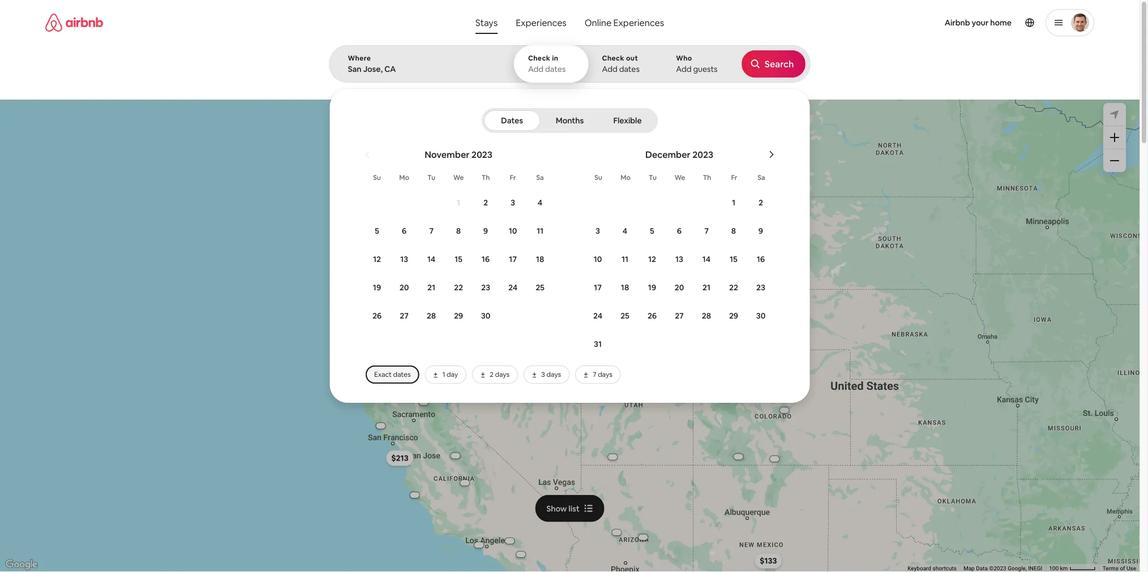 Task type: describe. For each thing, give the bounding box(es) containing it.
17 for leftmost "17" button
[[509, 254, 517, 265]]

1 vertical spatial 18 button
[[612, 274, 639, 301]]

flexible
[[614, 116, 642, 126]]

months button
[[543, 110, 598, 131]]

1 horizontal spatial 7
[[593, 371, 597, 379]]

1 20 button from the left
[[391, 274, 418, 301]]

2 for december 2023
[[759, 198, 764, 208]]

2 16 button from the left
[[748, 246, 775, 273]]

$259
[[424, 142, 442, 152]]

0 horizontal spatial 3 button
[[500, 189, 527, 216]]

of
[[1121, 566, 1126, 573]]

map
[[964, 566, 975, 573]]

2 tu from the left
[[649, 173, 657, 182]]

1 horizontal spatial 25 button
[[612, 303, 639, 330]]

9 for 2nd 9 "button" from right
[[484, 226, 488, 236]]

2 th from the left
[[704, 173, 712, 182]]

zoom in image
[[1111, 133, 1120, 142]]

2 12 button from the left
[[639, 246, 666, 273]]

national parks
[[624, 72, 670, 81]]

7 days
[[593, 371, 613, 379]]

2 8 button from the left
[[721, 218, 748, 245]]

amazing pools
[[788, 73, 835, 81]]

11 for bottom 11 button
[[622, 254, 629, 265]]

0 horizontal spatial 4
[[538, 198, 543, 208]]

0 horizontal spatial 17 button
[[500, 246, 527, 273]]

0 vertical spatial 4 button
[[527, 189, 554, 216]]

18 for the top 18 button
[[536, 254, 545, 265]]

2 13 from the left
[[676, 254, 684, 265]]

2 horizontal spatial 7
[[705, 226, 709, 236]]

2 22 button from the left
[[721, 274, 748, 301]]

november
[[425, 149, 470, 160]]

$259 button
[[419, 139, 447, 155]]

list
[[569, 504, 580, 514]]

2 22 from the left
[[730, 283, 739, 293]]

2 su from the left
[[595, 173, 603, 182]]

19 for 2nd 19 button from the left
[[649, 283, 657, 293]]

1 th from the left
[[482, 173, 490, 182]]

1 30 button from the left
[[473, 303, 500, 330]]

1 13 button from the left
[[391, 246, 418, 273]]

data
[[977, 566, 989, 573]]

km
[[1061, 566, 1069, 573]]

18 for 18 button to the bottom
[[621, 283, 630, 293]]

2 vertical spatial 3
[[542, 371, 545, 379]]

3 days
[[542, 371, 561, 379]]

map data ©2023 google, inegi
[[964, 566, 1043, 573]]

1 5 button from the left
[[364, 218, 391, 245]]

$199
[[567, 112, 585, 122]]

0 vertical spatial 10
[[509, 226, 517, 236]]

24 for right 24 button
[[594, 311, 603, 321]]

9 for first 9 "button" from the right
[[759, 226, 764, 236]]

treehouses
[[515, 73, 552, 81]]

2 13 button from the left
[[666, 246, 693, 273]]

12 for first '12' button from left
[[373, 254, 381, 265]]

31 button
[[585, 331, 612, 358]]

2 button for november 2023
[[473, 189, 500, 216]]

2 15 from the left
[[730, 254, 738, 265]]

©2023
[[990, 566, 1007, 573]]

2 days
[[490, 371, 510, 379]]

1 8 button from the left
[[445, 218, 473, 245]]

1 16 button from the left
[[473, 246, 500, 273]]

online experiences link
[[576, 11, 674, 34]]

dates for check in add dates
[[546, 64, 566, 74]]

29 for first 29 button from right
[[730, 311, 739, 321]]

0 horizontal spatial 1
[[443, 371, 446, 379]]

2 27 button from the left
[[666, 303, 693, 330]]

1 28 from the left
[[427, 311, 436, 321]]

airbnb your home
[[945, 18, 1012, 28]]

19 for first 19 button
[[373, 283, 381, 293]]

$247 button
[[388, 163, 417, 178]]

add inside who add guests
[[677, 64, 692, 74]]

1 fr from the left
[[510, 173, 516, 182]]

1 29 button from the left
[[445, 303, 473, 330]]

2 23 button from the left
[[748, 274, 775, 301]]

0 vertical spatial 18 button
[[527, 246, 554, 273]]

0 horizontal spatial 10 button
[[500, 218, 527, 245]]

1 button for december 2023
[[721, 189, 748, 216]]

terms of use
[[1104, 566, 1137, 573]]

1 27 button from the left
[[391, 303, 418, 330]]

stays
[[476, 17, 498, 28]]

1 8 from the left
[[457, 226, 461, 236]]

0 vertical spatial 3
[[511, 198, 516, 208]]

use
[[1127, 566, 1137, 573]]

1 vertical spatial 4 button
[[612, 218, 639, 245]]

1 28 button from the left
[[418, 303, 445, 330]]

1 for december 2023
[[733, 198, 736, 208]]

domes
[[693, 73, 716, 81]]

add for check in add dates
[[529, 64, 544, 74]]

in
[[553, 54, 559, 63]]

0 horizontal spatial 11 button
[[527, 218, 554, 245]]

2 6 from the left
[[678, 226, 682, 236]]

experiences inside button
[[516, 17, 567, 28]]

national
[[624, 72, 651, 81]]

show
[[547, 504, 567, 514]]

stays tab panel
[[329, 45, 1149, 403]]

1 horizontal spatial 24 button
[[585, 303, 612, 330]]

exact
[[374, 371, 392, 379]]

2 14 button from the left
[[693, 246, 721, 273]]

your
[[973, 18, 989, 28]]

inegi
[[1029, 566, 1043, 573]]

mansions
[[362, 73, 392, 81]]

$213
[[392, 454, 409, 464]]

keyboard shortcuts
[[908, 566, 957, 573]]

2 28 from the left
[[702, 311, 712, 321]]

21 for first 21 button from right
[[703, 283, 711, 293]]

0 vertical spatial 25 button
[[527, 274, 554, 301]]

profile element
[[684, 0, 1095, 45]]

2 mo from the left
[[621, 173, 631, 182]]

dates button
[[484, 110, 541, 131]]

$247
[[393, 165, 411, 176]]

dates
[[501, 116, 523, 126]]

days for 2 days
[[495, 371, 510, 379]]

december 2023
[[646, 149, 714, 160]]

20 for 1st '20' button from the left
[[400, 283, 409, 293]]

home
[[991, 18, 1012, 28]]

$213 button
[[386, 451, 414, 467]]

tab list inside stays tab panel
[[484, 108, 656, 133]]

terms
[[1104, 566, 1119, 573]]

2 horizontal spatial 3
[[596, 226, 601, 236]]

1 vertical spatial 25
[[621, 311, 630, 321]]

design
[[743, 73, 765, 81]]

2 21 button from the left
[[693, 274, 721, 301]]

14 for 1st 14 button
[[428, 254, 436, 265]]

days for 3 days
[[547, 371, 561, 379]]

1 26 from the left
[[373, 311, 382, 321]]

0 horizontal spatial dates
[[393, 371, 411, 379]]

1 vertical spatial 17 button
[[585, 274, 612, 301]]

pools
[[818, 73, 835, 81]]

who add guests
[[677, 54, 718, 74]]

2 experiences from the left
[[614, 17, 665, 28]]

1 15 button from the left
[[445, 246, 473, 273]]

stays button
[[467, 11, 507, 34]]

12 for 2nd '12' button from left
[[649, 254, 657, 265]]

show list button
[[536, 496, 605, 523]]

1 13 from the left
[[401, 254, 408, 265]]

2023 for november 2023
[[472, 149, 493, 160]]

months
[[556, 116, 584, 126]]

1 horizontal spatial 2
[[490, 371, 494, 379]]

1 horizontal spatial 4
[[623, 226, 628, 236]]

1 vertical spatial 10
[[594, 254, 602, 265]]

1 5 from the left
[[375, 226, 380, 236]]

2 6 button from the left
[[666, 218, 693, 245]]

keyboard
[[908, 566, 932, 573]]

Where field
[[348, 64, 496, 74]]

1 mo from the left
[[400, 173, 409, 182]]

2 29 button from the left
[[721, 303, 748, 330]]



Task type: vqa. For each thing, say whether or not it's contained in the screenshot.
1,453 –
no



Task type: locate. For each thing, give the bounding box(es) containing it.
check inside the check in add dates
[[529, 54, 551, 63]]

1 horizontal spatial 27 button
[[666, 303, 693, 330]]

None search field
[[329, 0, 1149, 403]]

0 vertical spatial 17
[[509, 254, 517, 265]]

4
[[538, 198, 543, 208], [623, 226, 628, 236]]

2 we from the left
[[675, 173, 686, 182]]

tab list containing dates
[[484, 108, 656, 133]]

2023 right the november
[[472, 149, 493, 160]]

online
[[585, 17, 612, 28]]

keyboard shortcuts button
[[908, 565, 957, 573]]

dates down in
[[546, 64, 566, 74]]

0 horizontal spatial 26
[[373, 311, 382, 321]]

1 horizontal spatial fr
[[732, 173, 738, 182]]

27 button
[[391, 303, 418, 330], [666, 303, 693, 330]]

2 5 from the left
[[650, 226, 655, 236]]

1 30 from the left
[[481, 311, 491, 321]]

$133 button
[[755, 554, 783, 570]]

14 for first 14 button from right
[[703, 254, 711, 265]]

1 15 from the left
[[455, 254, 463, 265]]

$190 button
[[368, 309, 396, 325]]

10
[[509, 226, 517, 236], [594, 254, 602, 265]]

0 horizontal spatial 3
[[511, 198, 516, 208]]

we down the december 2023
[[675, 173, 686, 182]]

check for check in add dates
[[529, 54, 551, 63]]

2 9 from the left
[[759, 226, 764, 236]]

online experiences
[[585, 17, 665, 28]]

0 horizontal spatial 2023
[[472, 149, 493, 160]]

3
[[511, 198, 516, 208], [596, 226, 601, 236], [542, 371, 545, 379]]

1 9 from the left
[[484, 226, 488, 236]]

1 horizontal spatial 14 button
[[693, 246, 721, 273]]

0 vertical spatial 24
[[509, 283, 518, 293]]

2 9 button from the left
[[748, 218, 775, 245]]

day
[[447, 371, 458, 379]]

1 23 button from the left
[[473, 274, 500, 301]]

add inside the check in add dates
[[529, 64, 544, 74]]

google map
showing 118 stays. region
[[0, 90, 1140, 573]]

guests
[[694, 64, 718, 74]]

add inside check out add dates
[[603, 64, 618, 74]]

dates inside check out add dates
[[620, 64, 640, 74]]

dates for check out add dates
[[620, 64, 640, 74]]

19
[[373, 283, 381, 293], [649, 283, 657, 293]]

parks
[[652, 72, 670, 81]]

2 26 from the left
[[648, 311, 657, 321]]

27 for first "27" button from the right
[[675, 311, 684, 321]]

tiny
[[570, 73, 583, 81]]

2 20 button from the left
[[666, 274, 693, 301]]

0 horizontal spatial 16 button
[[473, 246, 500, 273]]

tu down the november
[[428, 173, 436, 182]]

2 14 from the left
[[703, 254, 711, 265]]

1 horizontal spatial 12 button
[[639, 246, 666, 273]]

0 horizontal spatial mo
[[400, 173, 409, 182]]

1 horizontal spatial experiences
[[614, 17, 665, 28]]

2 2023 from the left
[[693, 149, 714, 160]]

add down who
[[677, 64, 692, 74]]

2 days from the left
[[547, 371, 561, 379]]

100
[[1050, 566, 1060, 573]]

1 horizontal spatial 23 button
[[748, 274, 775, 301]]

2 button for december 2023
[[748, 189, 775, 216]]

1 horizontal spatial 10 button
[[585, 246, 612, 273]]

1 horizontal spatial 9 button
[[748, 218, 775, 245]]

dates right exact
[[393, 371, 411, 379]]

0 horizontal spatial 6 button
[[391, 218, 418, 245]]

0 horizontal spatial 24 button
[[500, 274, 527, 301]]

100 km
[[1050, 566, 1070, 573]]

31
[[594, 339, 602, 350]]

1 horizontal spatial 15 button
[[721, 246, 748, 273]]

22
[[454, 283, 463, 293], [730, 283, 739, 293]]

1 6 from the left
[[402, 226, 407, 236]]

calendar application
[[343, 137, 1149, 361]]

0 horizontal spatial 24
[[509, 283, 518, 293]]

days down 31 button
[[598, 371, 613, 379]]

0 horizontal spatial 9
[[484, 226, 488, 236]]

26
[[373, 311, 382, 321], [648, 311, 657, 321]]

2 23 from the left
[[757, 283, 766, 293]]

november 2023
[[425, 149, 493, 160]]

0 horizontal spatial 23 button
[[473, 274, 500, 301]]

1 experiences from the left
[[516, 17, 567, 28]]

tiny homes
[[570, 73, 606, 81]]

2 2 button from the left
[[748, 189, 775, 216]]

1 19 button from the left
[[364, 274, 391, 301]]

0 vertical spatial 3 button
[[500, 189, 527, 216]]

tab list
[[484, 108, 656, 133]]

29
[[454, 311, 464, 321], [730, 311, 739, 321]]

2 19 button from the left
[[639, 274, 666, 301]]

0 vertical spatial 25
[[536, 283, 545, 293]]

1 horizontal spatial 13
[[676, 254, 684, 265]]

$199 button
[[562, 109, 590, 125]]

0 vertical spatial 24 button
[[500, 274, 527, 301]]

1 14 button from the left
[[418, 246, 445, 273]]

days left the 7 days on the right of the page
[[547, 371, 561, 379]]

group containing national parks
[[45, 45, 901, 90]]

2 fr from the left
[[732, 173, 738, 182]]

1 21 button from the left
[[418, 274, 445, 301]]

0 horizontal spatial 13 button
[[391, 246, 418, 273]]

0 horizontal spatial days
[[495, 371, 510, 379]]

tu down december
[[649, 173, 657, 182]]

1 add from the left
[[529, 64, 544, 74]]

21 for 2nd 21 button from the right
[[428, 283, 436, 293]]

none search field containing stays
[[329, 0, 1149, 403]]

1 29 from the left
[[454, 311, 464, 321]]

0 horizontal spatial 12 button
[[364, 246, 391, 273]]

29 for 1st 29 button from the left
[[454, 311, 464, 321]]

1 27 from the left
[[400, 311, 409, 321]]

check out add dates
[[603, 54, 640, 74]]

2 30 from the left
[[757, 311, 766, 321]]

24 for 24 button to the left
[[509, 283, 518, 293]]

1 7 button from the left
[[418, 218, 445, 245]]

1 12 button from the left
[[364, 246, 391, 273]]

$200 button
[[352, 309, 382, 325]]

0 horizontal spatial 29
[[454, 311, 464, 321]]

1 horizontal spatial 28
[[702, 311, 712, 321]]

7
[[430, 226, 434, 236], [705, 226, 709, 236], [593, 371, 597, 379]]

1 we from the left
[[454, 173, 464, 182]]

2 for november 2023
[[484, 198, 488, 208]]

who
[[677, 54, 693, 63]]

28
[[427, 311, 436, 321], [702, 311, 712, 321]]

$190
[[373, 312, 391, 322]]

1 2023 from the left
[[472, 149, 493, 160]]

1 check from the left
[[529, 54, 551, 63]]

1 horizontal spatial 19
[[649, 283, 657, 293]]

1 horizontal spatial add
[[603, 64, 618, 74]]

1 tu from the left
[[428, 173, 436, 182]]

2
[[484, 198, 488, 208], [759, 198, 764, 208], [490, 371, 494, 379]]

4 button
[[527, 189, 554, 216], [612, 218, 639, 245]]

1 horizontal spatial 12
[[649, 254, 657, 265]]

th down the december 2023
[[704, 173, 712, 182]]

1 horizontal spatial 22 button
[[721, 274, 748, 301]]

1 horizontal spatial 9
[[759, 226, 764, 236]]

2 28 button from the left
[[693, 303, 721, 330]]

exact dates
[[374, 371, 411, 379]]

23 for first 23 button from right
[[757, 283, 766, 293]]

0 horizontal spatial su
[[373, 173, 381, 182]]

2 8 from the left
[[732, 226, 737, 236]]

25
[[536, 283, 545, 293], [621, 311, 630, 321]]

28 button
[[418, 303, 445, 330], [693, 303, 721, 330]]

2023 right december
[[693, 149, 714, 160]]

2 26 button from the left
[[639, 303, 666, 330]]

flexible button
[[600, 110, 656, 131]]

8 button
[[445, 218, 473, 245], [721, 218, 748, 245]]

2 29 from the left
[[730, 311, 739, 321]]

2 30 button from the left
[[748, 303, 775, 330]]

14 button
[[418, 246, 445, 273], [693, 246, 721, 273]]

we down november 2023
[[454, 173, 464, 182]]

$133
[[760, 556, 778, 567]]

3 add from the left
[[677, 64, 692, 74]]

20 for second '20' button from the left
[[675, 283, 685, 293]]

0 horizontal spatial 21
[[428, 283, 436, 293]]

1 horizontal spatial 19 button
[[639, 274, 666, 301]]

0 horizontal spatial we
[[454, 173, 464, 182]]

1 19 from the left
[[373, 283, 381, 293]]

18 button
[[527, 246, 554, 273], [612, 274, 639, 301]]

1 vertical spatial 24 button
[[585, 303, 612, 330]]

1 horizontal spatial 21
[[703, 283, 711, 293]]

2 15 button from the left
[[721, 246, 748, 273]]

0 vertical spatial 4
[[538, 198, 543, 208]]

12
[[373, 254, 381, 265], [649, 254, 657, 265]]

0 vertical spatial 11
[[537, 226, 544, 236]]

1 horizontal spatial 1
[[457, 198, 461, 208]]

24 button
[[500, 274, 527, 301], [585, 303, 612, 330]]

1 horizontal spatial sa
[[758, 173, 766, 182]]

1 horizontal spatial 3 button
[[585, 218, 612, 245]]

cabins
[[316, 73, 338, 81]]

23 button
[[473, 274, 500, 301], [748, 274, 775, 301]]

11 for 11 button to the left
[[537, 226, 544, 236]]

0 horizontal spatial 5
[[375, 226, 380, 236]]

1 26 button from the left
[[364, 303, 391, 330]]

30
[[481, 311, 491, 321], [757, 311, 766, 321]]

1 vertical spatial 11 button
[[612, 246, 639, 273]]

1 horizontal spatial mo
[[621, 173, 631, 182]]

terms of use link
[[1104, 566, 1137, 573]]

1 horizontal spatial we
[[675, 173, 686, 182]]

we
[[454, 173, 464, 182], [675, 173, 686, 182]]

$200
[[358, 312, 377, 322]]

1 horizontal spatial 1 button
[[721, 189, 748, 216]]

2 1 button from the left
[[721, 189, 748, 216]]

1 vertical spatial 24
[[594, 311, 603, 321]]

experiences button
[[507, 11, 576, 34]]

0 horizontal spatial th
[[482, 173, 490, 182]]

0 horizontal spatial sa
[[537, 173, 544, 182]]

1 22 from the left
[[454, 283, 463, 293]]

experiences up out
[[614, 17, 665, 28]]

1 22 button from the left
[[445, 274, 473, 301]]

december
[[646, 149, 691, 160]]

check inside check out add dates
[[603, 54, 625, 63]]

airbnb
[[945, 18, 971, 28]]

1 day
[[443, 371, 458, 379]]

1 horizontal spatial 24
[[594, 311, 603, 321]]

2 horizontal spatial days
[[598, 371, 613, 379]]

1 vertical spatial 10 button
[[585, 246, 612, 273]]

2 19 from the left
[[649, 283, 657, 293]]

2 27 from the left
[[675, 311, 684, 321]]

dates down out
[[620, 64, 640, 74]]

22 button
[[445, 274, 473, 301], [721, 274, 748, 301]]

13 button
[[391, 246, 418, 273], [666, 246, 693, 273]]

0 horizontal spatial 2 button
[[473, 189, 500, 216]]

0 vertical spatial 10 button
[[500, 218, 527, 245]]

1 horizontal spatial tu
[[649, 173, 657, 182]]

29 button
[[445, 303, 473, 330], [721, 303, 748, 330]]

2 20 from the left
[[675, 283, 685, 293]]

homes
[[585, 73, 606, 81]]

21 button
[[418, 274, 445, 301], [693, 274, 721, 301]]

show list
[[547, 504, 580, 514]]

add left tiny
[[529, 64, 544, 74]]

google image
[[3, 558, 40, 573]]

what can we help you find? tab list
[[467, 11, 576, 34]]

15
[[455, 254, 463, 265], [730, 254, 738, 265]]

1 6 button from the left
[[391, 218, 418, 245]]

2 16 from the left
[[757, 254, 766, 265]]

1 horizontal spatial 6
[[678, 226, 682, 236]]

1 16 from the left
[[482, 254, 490, 265]]

1 horizontal spatial 5
[[650, 226, 655, 236]]

2 horizontal spatial 2
[[759, 198, 764, 208]]

out
[[627, 54, 639, 63]]

2 sa from the left
[[758, 173, 766, 182]]

0 horizontal spatial 4 button
[[527, 189, 554, 216]]

0 horizontal spatial 9 button
[[473, 218, 500, 245]]

check for check out add dates
[[603, 54, 625, 63]]

0 horizontal spatial 6
[[402, 226, 407, 236]]

add for check out add dates
[[603, 64, 618, 74]]

17 for the bottom "17" button
[[594, 283, 602, 293]]

0 horizontal spatial 30 button
[[473, 303, 500, 330]]

days left "3 days"
[[495, 371, 510, 379]]

1 horizontal spatial days
[[547, 371, 561, 379]]

0 horizontal spatial 8
[[457, 226, 461, 236]]

25 button
[[527, 274, 554, 301], [612, 303, 639, 330]]

0 horizontal spatial 1 button
[[445, 189, 473, 216]]

100 km button
[[1047, 565, 1100, 573]]

1 horizontal spatial 18 button
[[612, 274, 639, 301]]

1 2 button from the left
[[473, 189, 500, 216]]

1 1 button from the left
[[445, 189, 473, 216]]

0 horizontal spatial check
[[529, 54, 551, 63]]

3 button
[[500, 189, 527, 216], [585, 218, 612, 245]]

1 21 from the left
[[428, 283, 436, 293]]

1 20 from the left
[[400, 283, 409, 293]]

amazing
[[788, 73, 816, 81]]

2 7 button from the left
[[693, 218, 721, 245]]

1 14 from the left
[[428, 254, 436, 265]]

24
[[509, 283, 518, 293], [594, 311, 603, 321]]

1 12 from the left
[[373, 254, 381, 265]]

0 horizontal spatial 28
[[427, 311, 436, 321]]

0 horizontal spatial tu
[[428, 173, 436, 182]]

2 12 from the left
[[649, 254, 657, 265]]

14
[[428, 254, 436, 265], [703, 254, 711, 265]]

check left in
[[529, 54, 551, 63]]

0 horizontal spatial 8 button
[[445, 218, 473, 245]]

experiences
[[516, 17, 567, 28], [614, 17, 665, 28]]

1 horizontal spatial 10
[[594, 254, 602, 265]]

1 vertical spatial 18
[[621, 283, 630, 293]]

th
[[482, 173, 490, 182], [704, 173, 712, 182]]

1 for november 2023
[[457, 198, 461, 208]]

2 5 button from the left
[[639, 218, 666, 245]]

1 horizontal spatial 15
[[730, 254, 738, 265]]

0 horizontal spatial 25
[[536, 283, 545, 293]]

where
[[348, 54, 371, 63]]

1 horizontal spatial 20 button
[[666, 274, 693, 301]]

check in add dates
[[529, 54, 566, 74]]

0 horizontal spatial 7
[[430, 226, 434, 236]]

26 button
[[364, 303, 391, 330], [639, 303, 666, 330]]

2023 for december 2023
[[693, 149, 714, 160]]

google,
[[1009, 566, 1028, 573]]

dates
[[546, 64, 566, 74], [620, 64, 640, 74], [393, 371, 411, 379]]

13
[[401, 254, 408, 265], [676, 254, 684, 265]]

1 horizontal spatial dates
[[546, 64, 566, 74]]

21
[[428, 283, 436, 293], [703, 283, 711, 293]]

2 21 from the left
[[703, 283, 711, 293]]

add left national at the right of page
[[603, 64, 618, 74]]

1 horizontal spatial su
[[595, 173, 603, 182]]

6 button
[[391, 218, 418, 245], [666, 218, 693, 245]]

1 23 from the left
[[482, 283, 491, 293]]

0 horizontal spatial 15
[[455, 254, 463, 265]]

group
[[45, 45, 901, 90]]

0 horizontal spatial 20
[[400, 283, 409, 293]]

check left out
[[603, 54, 625, 63]]

1 sa from the left
[[537, 173, 544, 182]]

zoom out image
[[1111, 156, 1120, 165]]

1 su from the left
[[373, 173, 381, 182]]

dates inside the check in add dates
[[546, 64, 566, 74]]

23 for 1st 23 button from left
[[482, 283, 491, 293]]

th down november 2023
[[482, 173, 490, 182]]

shortcuts
[[933, 566, 957, 573]]

0 horizontal spatial 26 button
[[364, 303, 391, 330]]

1 horizontal spatial 13 button
[[666, 246, 693, 273]]

1 horizontal spatial 8
[[732, 226, 737, 236]]

27 for second "27" button from right
[[400, 311, 409, 321]]

days for 7 days
[[598, 371, 613, 379]]

experiences up in
[[516, 17, 567, 28]]

1 9 button from the left
[[473, 218, 500, 245]]

0 horizontal spatial 23
[[482, 283, 491, 293]]

1 horizontal spatial 2 button
[[748, 189, 775, 216]]

1 horizontal spatial 22
[[730, 283, 739, 293]]

airbnb your home link
[[939, 11, 1019, 35]]

1 horizontal spatial 11
[[622, 254, 629, 265]]

tu
[[428, 173, 436, 182], [649, 173, 657, 182]]

1 button for november 2023
[[445, 189, 473, 216]]



